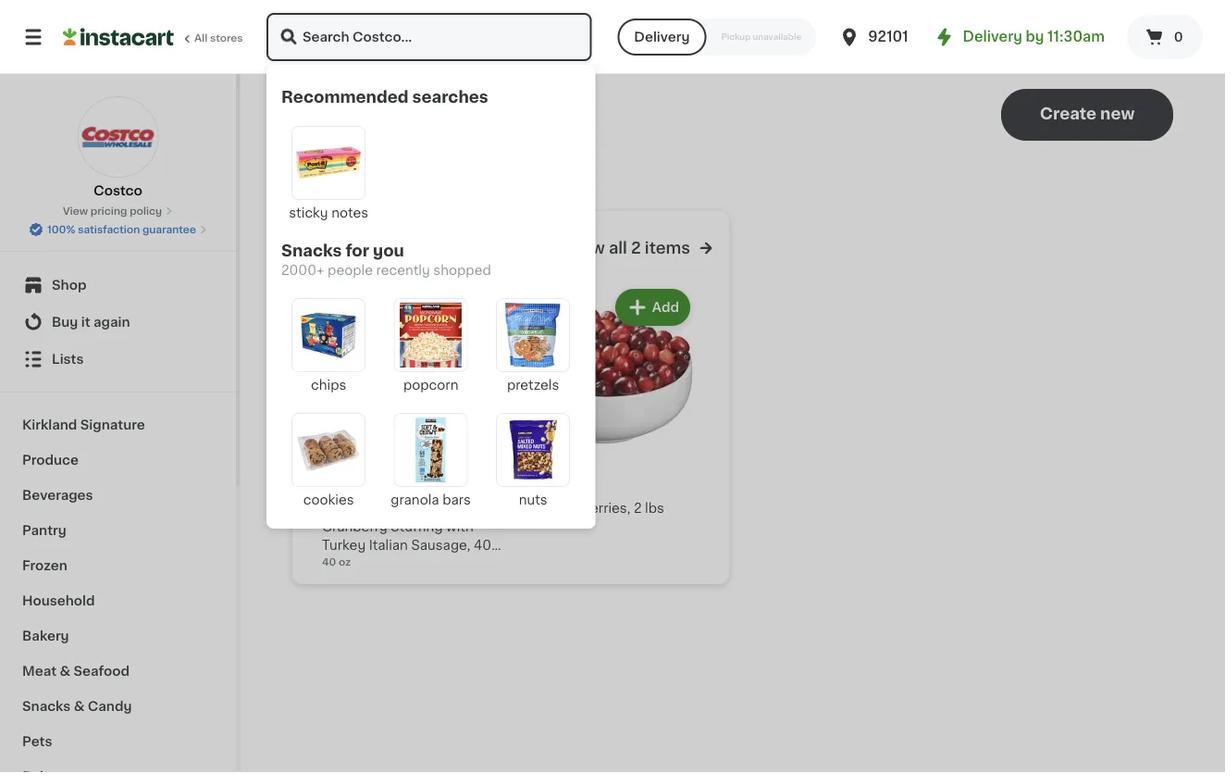 Task type: describe. For each thing, give the bounding box(es) containing it.
delivery for delivery by 11:30am
[[963, 30, 1023, 44]]

100% satisfaction guarantee
[[47, 225, 196, 235]]

recommended searches
[[281, 89, 489, 105]]

groceries
[[356, 227, 455, 247]]

4
[[523, 477, 536, 497]]

with
[[446, 520, 474, 533]]

100%
[[47, 225, 75, 235]]

create new button
[[1002, 89, 1174, 141]]

snacks & candy link
[[11, 689, 225, 724]]

add for 4
[[653, 301, 680, 314]]

shopped
[[434, 264, 492, 277]]

for
[[346, 243, 369, 259]]

11:30am
[[1048, 30, 1106, 44]]

& for meat
[[60, 665, 70, 678]]

seafood
[[74, 665, 130, 678]]

search list box containing recommended searches
[[281, 87, 581, 773]]

household link
[[11, 583, 225, 619]]

frozen
[[22, 559, 67, 572]]

notes
[[332, 206, 369, 219]]

by
[[1026, 30, 1045, 44]]

meat & seafood
[[22, 665, 130, 678]]

40 oz
[[322, 557, 351, 567]]

0 horizontal spatial 40
[[322, 557, 337, 567]]

you
[[373, 243, 405, 259]]

chips link
[[281, 291, 376, 398]]

0
[[1175, 31, 1184, 44]]

costco link
[[77, 96, 159, 200]]

cranberries,
[[551, 502, 631, 515]]

buy it again link
[[11, 304, 225, 341]]

92101
[[869, 30, 909, 44]]

cookies link
[[281, 406, 376, 513]]

satisfaction
[[78, 225, 140, 235]]

view
[[63, 206, 88, 216]]

delivery for delivery
[[635, 31, 690, 44]]

create new
[[1040, 106, 1135, 122]]

$ for 17
[[326, 478, 333, 488]]

delivery button
[[618, 19, 707, 56]]

2 for cranberries,
[[634, 502, 642, 515]]

pricing
[[90, 206, 127, 216]]

delivery by 11:30am link
[[934, 26, 1106, 48]]

bakery
[[22, 630, 69, 643]]

produce link
[[11, 443, 225, 478]]

buy it again
[[52, 316, 130, 329]]

0 button
[[1128, 15, 1204, 59]]

create
[[1040, 106, 1097, 122]]

parks
[[410, 255, 447, 268]]

all for all stores
[[194, 33, 208, 43]]

meat
[[22, 665, 57, 678]]

add for 17
[[463, 301, 490, 314]]

all
[[609, 240, 628, 256]]

chips
[[311, 379, 347, 392]]

oz inside vicky's kitchen cornbread cranberry stuffing with turkey italian sausage, 40 oz
[[322, 557, 337, 570]]

your
[[293, 101, 357, 128]]

new
[[1101, 106, 1135, 122]]

groceries kendall parks
[[356, 227, 455, 268]]

searches for popular searches
[[350, 530, 426, 546]]

lists
[[364, 101, 423, 128]]

delivery by 11:30am
[[963, 30, 1106, 44]]

snacks & candy
[[22, 700, 132, 713]]

bars
[[443, 494, 471, 506]]

meat & seafood link
[[11, 654, 225, 689]]

sausage,
[[412, 539, 471, 552]]

snacks for for
[[281, 243, 342, 259]]

2000+
[[281, 264, 325, 277]]

pretzels link
[[486, 291, 581, 398]]

your lists
[[293, 101, 423, 128]]

cornbread
[[425, 502, 494, 515]]

recommended
[[281, 89, 409, 105]]

vicky's kitchen cornbread cranberry stuffing with turkey italian sausage, 40 oz
[[322, 502, 494, 570]]

guarantee
[[143, 225, 196, 235]]

granola
[[391, 494, 439, 506]]

nuts link
[[486, 406, 581, 513]]

candy
[[88, 700, 132, 713]]

cranberry
[[322, 520, 388, 533]]

popular searches
[[281, 530, 426, 546]]

lists link
[[11, 341, 225, 378]]

granola bars link
[[384, 406, 479, 513]]

again
[[94, 316, 130, 329]]

product group containing 17
[[322, 285, 505, 570]]

popular
[[281, 530, 346, 546]]

popcorn
[[404, 379, 459, 392]]

shop
[[52, 279, 86, 292]]

fresh cranberries, 2 lbs 2 lb
[[512, 502, 665, 530]]

lbs
[[645, 502, 665, 515]]



Task type: vqa. For each thing, say whether or not it's contained in the screenshot.
BUY
yes



Task type: locate. For each thing, give the bounding box(es) containing it.
1 add from the left
[[463, 301, 490, 314]]

signature
[[80, 419, 145, 431]]

people
[[328, 264, 373, 277]]

delivery inside button
[[635, 31, 690, 44]]

2 left lb
[[512, 520, 518, 530]]

0 horizontal spatial &
[[60, 665, 70, 678]]

Search field
[[267, 13, 592, 61]]

40
[[355, 478, 369, 488], [474, 539, 492, 552], [322, 557, 337, 567]]

searches
[[412, 89, 489, 105], [350, 530, 426, 546]]

1 product group from the left
[[322, 285, 505, 570]]

lists
[[52, 353, 84, 366]]

$ inside $ 4 96
[[516, 478, 523, 488]]

granola bars
[[391, 494, 471, 506]]

recommended searches group
[[281, 87, 581, 226]]

1 horizontal spatial add
[[653, 301, 680, 314]]

all for all
[[315, 153, 332, 166]]

delivery
[[963, 30, 1023, 44], [635, 31, 690, 44]]

kendall
[[356, 255, 407, 268]]

0 vertical spatial all
[[194, 33, 208, 43]]

snacks inside "snacks for you 2000+ people recently shopped"
[[281, 243, 342, 259]]

snacks up 2000+ at the top of page
[[281, 243, 342, 259]]

sticky notes link
[[281, 119, 376, 226]]

2 add from the left
[[653, 301, 680, 314]]

$ for 4
[[516, 478, 523, 488]]

& left candy on the left
[[74, 700, 85, 713]]

2 search list box from the top
[[281, 291, 581, 513]]

instacart logo image
[[63, 26, 174, 48]]

1 horizontal spatial 40
[[355, 478, 369, 488]]

& right the 'meat'
[[60, 665, 70, 678]]

0 horizontal spatial oz
[[322, 557, 337, 570]]

$ up cookies
[[326, 478, 333, 488]]

pets link
[[11, 724, 225, 759]]

1 vertical spatial searches
[[350, 530, 426, 546]]

17
[[333, 477, 353, 497]]

1 add button from the left
[[428, 291, 499, 324]]

1 horizontal spatial all
[[315, 153, 332, 166]]

snacks
[[281, 243, 342, 259], [22, 700, 71, 713]]

40 right sausage,
[[474, 539, 492, 552]]

2
[[631, 240, 641, 256], [634, 502, 642, 515], [512, 520, 518, 530]]

1 horizontal spatial product group
[[512, 285, 694, 532]]

it
[[81, 316, 90, 329]]

frozen link
[[11, 548, 225, 583]]

1 horizontal spatial $
[[516, 478, 523, 488]]

sticky
[[289, 206, 328, 219]]

1 vertical spatial snacks
[[22, 700, 71, 713]]

1 horizontal spatial delivery
[[963, 30, 1023, 44]]

0 horizontal spatial product group
[[322, 285, 505, 570]]

all button
[[296, 144, 350, 174]]

100% satisfaction guarantee button
[[29, 219, 207, 237]]

searches down search field
[[412, 89, 489, 105]]

nuts
[[519, 494, 548, 506]]

add button down the shopped
[[428, 291, 499, 324]]

stores
[[210, 33, 243, 43]]

2 horizontal spatial 40
[[474, 539, 492, 552]]

kirkland signature link
[[11, 407, 225, 443]]

searches down kitchen
[[350, 530, 426, 546]]

costco
[[94, 184, 142, 197]]

vicky's
[[322, 502, 368, 515]]

2 left lbs
[[634, 502, 642, 515]]

all inside button
[[315, 153, 332, 166]]

buy
[[52, 316, 78, 329]]

fresh
[[512, 502, 548, 515]]

2 for all
[[631, 240, 641, 256]]

0 horizontal spatial snacks
[[22, 700, 71, 713]]

2 right all
[[631, 240, 641, 256]]

beverages link
[[11, 478, 225, 513]]

& for snacks
[[74, 700, 85, 713]]

1 $ from the left
[[326, 478, 333, 488]]

40 down turkey
[[322, 557, 337, 567]]

costco logo image
[[77, 96, 159, 178]]

1 search list box from the top
[[281, 87, 581, 773]]

2 product group from the left
[[512, 285, 694, 532]]

recently
[[376, 264, 430, 277]]

96
[[538, 478, 552, 488]]

add button for 4
[[617, 291, 689, 324]]

&
[[60, 665, 70, 678], [74, 700, 85, 713]]

search list box
[[281, 87, 581, 773], [281, 291, 581, 513]]

1 horizontal spatial &
[[74, 700, 85, 713]]

kirkland
[[22, 419, 77, 431]]

0 vertical spatial 2
[[631, 240, 641, 256]]

0 horizontal spatial all
[[194, 33, 208, 43]]

$ 4 96
[[516, 477, 552, 497]]

all inside all stores link
[[194, 33, 208, 43]]

all left stores
[[194, 33, 208, 43]]

1 horizontal spatial add button
[[617, 291, 689, 324]]

household
[[22, 594, 95, 607]]

turkey
[[322, 539, 366, 552]]

add button for 17
[[428, 291, 499, 324]]

40 inside vicky's kitchen cornbread cranberry stuffing with turkey italian sausage, 40 oz
[[474, 539, 492, 552]]

kitchen
[[371, 502, 421, 515]]

pretzels
[[507, 379, 560, 392]]

snacks for you group
[[281, 241, 581, 513]]

policy
[[130, 206, 162, 216]]

oz
[[339, 557, 351, 567], [322, 557, 337, 570]]

all stores link
[[63, 11, 244, 63]]

2 vertical spatial 2
[[512, 520, 518, 530]]

service type group
[[618, 19, 817, 56]]

40 right 17
[[355, 478, 369, 488]]

product group
[[322, 285, 505, 570], [512, 285, 694, 532]]

1 vertical spatial all
[[315, 153, 332, 166]]

0 horizontal spatial add button
[[428, 291, 499, 324]]

cookies
[[303, 494, 354, 506]]

0 horizontal spatial delivery
[[635, 31, 690, 44]]

0 vertical spatial 40
[[355, 478, 369, 488]]

produce
[[22, 454, 79, 467]]

2 $ from the left
[[516, 478, 523, 488]]

0 vertical spatial &
[[60, 665, 70, 678]]

view pricing policy link
[[63, 204, 173, 219]]

$ up nuts
[[516, 478, 523, 488]]

view pricing policy
[[63, 206, 162, 216]]

$ inside $ 17 40
[[326, 478, 333, 488]]

show all 2 items
[[561, 240, 691, 256]]

pantry
[[22, 524, 66, 537]]

add down the shopped
[[463, 301, 490, 314]]

kirkland signature
[[22, 419, 145, 431]]

product group containing 4
[[512, 285, 694, 532]]

92101 button
[[839, 11, 950, 63]]

items
[[645, 240, 691, 256]]

snacks for you 2000+ people recently shopped
[[281, 243, 492, 277]]

2 vertical spatial 40
[[322, 557, 337, 567]]

beverages
[[22, 489, 93, 502]]

show
[[561, 240, 605, 256]]

0 horizontal spatial add
[[463, 301, 490, 314]]

0 vertical spatial snacks
[[281, 243, 342, 259]]

popcorn link
[[384, 291, 479, 398]]

lb
[[521, 520, 531, 530]]

$ 17 40
[[326, 477, 369, 497]]

snacks down the 'meat'
[[22, 700, 71, 713]]

stuffing
[[391, 520, 443, 533]]

search list box containing chips
[[281, 291, 581, 513]]

None search field
[[265, 11, 594, 63]]

snacks for &
[[22, 700, 71, 713]]

sticky notes
[[289, 206, 369, 219]]

0 vertical spatial searches
[[412, 89, 489, 105]]

all down your
[[315, 153, 332, 166]]

1 vertical spatial &
[[74, 700, 85, 713]]

searches for recommended searches
[[412, 89, 489, 105]]

1 vertical spatial 2
[[634, 502, 642, 515]]

1 horizontal spatial oz
[[339, 557, 351, 567]]

2 add button from the left
[[617, 291, 689, 324]]

add down items on the right top of the page
[[653, 301, 680, 314]]

searches inside group
[[412, 89, 489, 105]]

pantry link
[[11, 513, 225, 548]]

bakery link
[[11, 619, 225, 654]]

add button down items on the right top of the page
[[617, 291, 689, 324]]

all
[[194, 33, 208, 43], [315, 153, 332, 166]]

1 vertical spatial 40
[[474, 539, 492, 552]]

0 horizontal spatial $
[[326, 478, 333, 488]]

pets
[[22, 735, 52, 748]]

1 horizontal spatial snacks
[[281, 243, 342, 259]]

40 inside $ 17 40
[[355, 478, 369, 488]]



